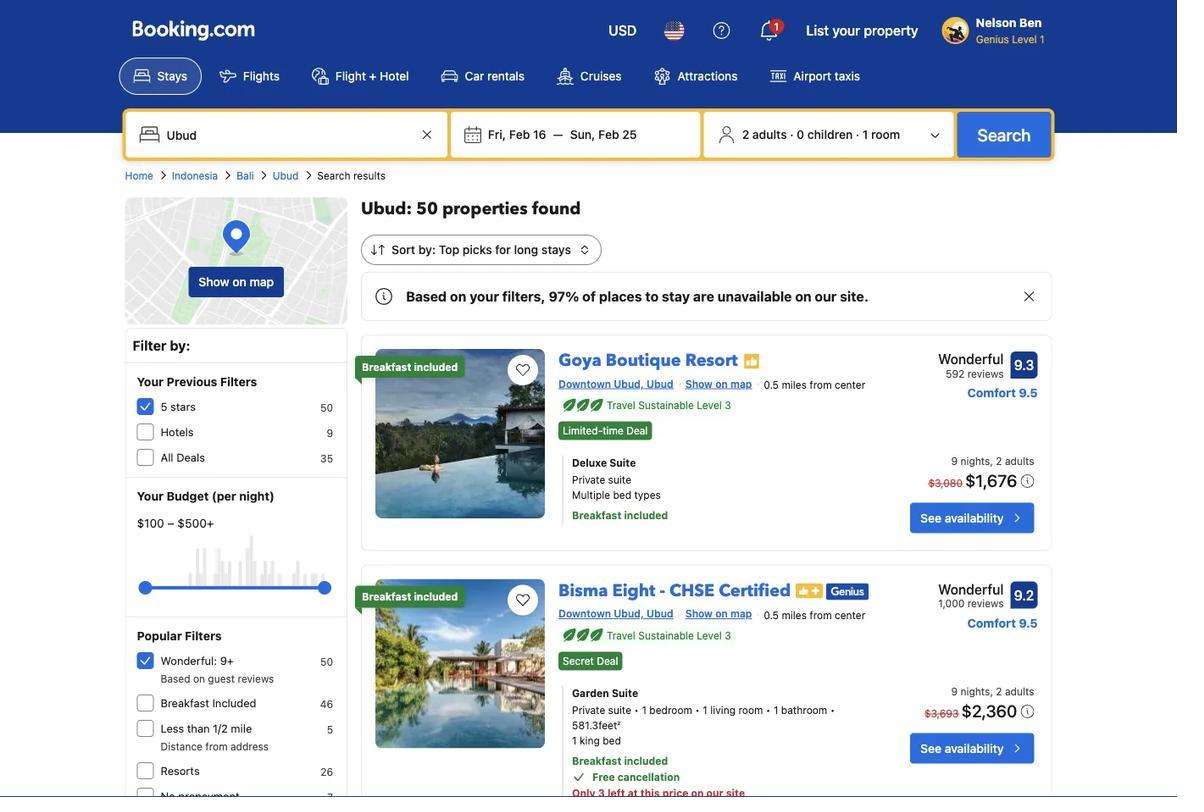 Task type: describe. For each thing, give the bounding box(es) containing it.
taxis
[[835, 69, 861, 83]]

2 adults · 0 children · 1 room button
[[711, 119, 948, 151]]

0.5 for bisma eight - chse certified
[[764, 610, 779, 621]]

97%
[[549, 289, 579, 305]]

1 · from the left
[[790, 128, 794, 142]]

long
[[514, 243, 539, 257]]

(per
[[212, 490, 236, 504]]

35
[[321, 453, 333, 465]]

1 • from the left
[[635, 705, 639, 717]]

0 vertical spatial deal
[[627, 425, 648, 437]]

car rentals link
[[427, 58, 539, 95]]

scored 9.3 element
[[1011, 352, 1038, 379]]

wonderful for goya boutique resort
[[939, 351, 1004, 368]]

flight + hotel
[[336, 69, 409, 83]]

46
[[320, 699, 333, 711]]

stays
[[157, 69, 187, 83]]

airport taxis
[[794, 69, 861, 83]]

0.5 miles from center for goya boutique resort
[[764, 379, 866, 391]]

goya boutique resort link
[[559, 343, 738, 373]]

breakfast inside private suite • 1 bedroom • 1 living room • 1 bathroom • 581.3feet² 1 king bed breakfast included
[[572, 755, 622, 767]]

0 vertical spatial filters
[[220, 375, 257, 389]]

bisma eight - chse certified
[[559, 580, 791, 603]]

suite for deluxe
[[610, 458, 636, 469]]

deluxe suite link
[[572, 456, 859, 471]]

592
[[946, 368, 965, 380]]

0 vertical spatial your
[[833, 22, 861, 39]]

581.3feet²
[[572, 720, 621, 732]]

limited-time deal
[[563, 425, 648, 437]]

50 for 5 stars
[[321, 402, 333, 414]]

bali link
[[237, 168, 254, 183]]

1 left king
[[572, 735, 577, 747]]

mile
[[231, 723, 252, 736]]

50 for wonderful: 9+
[[321, 656, 333, 668]]

hotels
[[161, 426, 194, 439]]

stars
[[170, 401, 196, 413]]

your for your previous filters
[[137, 375, 164, 389]]

2 inside the 2 adults · 0 children · 1 room dropdown button
[[742, 128, 750, 142]]

search results
[[317, 170, 386, 181]]

comfort 9.5 for goya boutique resort
[[968, 386, 1038, 400]]

see availability for bisma eight - chse certified
[[921, 742, 1004, 756]]

5 for 5
[[327, 724, 333, 736]]

9+
[[220, 655, 234, 668]]

results
[[354, 170, 386, 181]]

9 nights , 2 adults for bisma eight - chse certified
[[952, 686, 1035, 698]]

9.3
[[1015, 357, 1035, 373]]

26
[[321, 766, 333, 778]]

level for resort
[[697, 400, 722, 412]]

eight
[[613, 580, 656, 603]]

breakfast included
[[161, 697, 256, 710]]

chse
[[670, 580, 715, 603]]

scored 9.2 element
[[1011, 582, 1038, 609]]

included inside 'deluxe suite private suite multiple bed types breakfast included'
[[624, 510, 668, 522]]

1/2
[[213, 723, 228, 736]]

car
[[465, 69, 484, 83]]

sustainable for eight
[[639, 630, 694, 642]]

night)
[[239, 490, 275, 504]]

9.5 for goya boutique resort
[[1019, 386, 1038, 400]]

children
[[808, 128, 853, 142]]

indonesia link
[[172, 168, 218, 183]]

site.
[[840, 289, 869, 305]]

bisma eight - chse certified image
[[376, 580, 545, 749]]

9 for bisma eight - chse certified
[[952, 686, 958, 698]]

adults for bisma eight - chse certified
[[1006, 686, 1035, 698]]

search results updated. ubud: 50 properties found. applied filters: 5 stars, wonderful: 9+. element
[[361, 198, 1053, 221]]

list
[[807, 22, 829, 39]]

$3,693
[[925, 708, 959, 720]]

0 vertical spatial ubud
[[273, 170, 299, 181]]

from for bisma eight - chse certified
[[810, 610, 832, 621]]

sustainable for boutique
[[639, 400, 694, 412]]

3 for resort
[[725, 400, 731, 412]]

property
[[864, 22, 919, 39]]

included
[[212, 697, 256, 710]]

wonderful:
[[161, 655, 217, 668]]

based on your filters, 97% of places to stay are unavailable on our site.
[[406, 289, 869, 305]]

see availability link for goya boutique resort
[[911, 503, 1035, 534]]

deals
[[177, 451, 205, 464]]

wonderful element for bisma eight - chse certified
[[939, 580, 1004, 600]]

25
[[623, 128, 637, 142]]

availability for goya boutique resort
[[945, 511, 1004, 525]]

free
[[593, 772, 615, 784]]

level inside nelson ben genius level 1
[[1012, 33, 1037, 45]]

wonderful: 9+
[[161, 655, 234, 668]]

ubud for goya
[[647, 378, 674, 390]]

filter
[[133, 338, 167, 354]]

Where are you going? field
[[160, 120, 417, 150]]

deluxe
[[572, 458, 607, 469]]

for
[[495, 243, 511, 257]]

flights
[[243, 69, 280, 83]]

booking.com image
[[133, 20, 255, 41]]

top
[[439, 243, 460, 257]]

private inside private suite • 1 bedroom • 1 living room • 1 bathroom • 581.3feet² 1 king bed breakfast included
[[572, 705, 606, 717]]

ben
[[1020, 16, 1042, 30]]

2 for goya boutique resort
[[997, 456, 1003, 468]]

your account menu nelson ben genius level 1 element
[[943, 8, 1052, 47]]

0.5 for goya boutique resort
[[764, 379, 779, 391]]

ubud for bisma
[[647, 608, 674, 620]]

filters,
[[503, 289, 546, 305]]

attractions
[[678, 69, 738, 83]]

ubud, for boutique
[[614, 378, 644, 390]]

5 for 5 stars
[[161, 401, 167, 413]]

show on map button
[[189, 267, 284, 298]]

free cancellation
[[593, 772, 680, 784]]

indonesia
[[172, 170, 218, 181]]

comfort for bisma eight - chse certified
[[968, 617, 1017, 631]]

3 for -
[[725, 630, 731, 642]]

your budget (per night)
[[137, 490, 275, 504]]

2 · from the left
[[856, 128, 860, 142]]

show on map for goya boutique resort
[[686, 378, 752, 390]]

sun, feb 25 button
[[564, 120, 644, 150]]

garden suite link
[[572, 686, 859, 701]]

$100 – $500+
[[137, 517, 214, 531]]

travel sustainable level 3 for -
[[607, 630, 731, 642]]

guest
[[208, 673, 235, 685]]

availability for bisma eight - chse certified
[[945, 742, 1004, 756]]

goya boutique resort image
[[376, 349, 545, 519]]

0 vertical spatial 9
[[327, 427, 333, 439]]

based for based on your filters, 97% of places to stay are unavailable on our site.
[[406, 289, 447, 305]]

usd
[[609, 22, 637, 39]]

9.5 for bisma eight - chse certified
[[1019, 617, 1038, 631]]

1 inside "dropdown button"
[[775, 20, 779, 32]]

based on guest reviews
[[161, 673, 274, 685]]

types
[[635, 490, 661, 502]]

, for goya boutique resort
[[991, 456, 994, 468]]

1 vertical spatial filters
[[185, 630, 222, 644]]

from for goya boutique resort
[[810, 379, 832, 391]]

to
[[646, 289, 659, 305]]

map inside button
[[250, 275, 274, 289]]

suite inside private suite • 1 bedroom • 1 living room • 1 bathroom • 581.3feet² 1 king bed breakfast included
[[608, 705, 632, 717]]

—
[[553, 128, 564, 142]]

$100
[[137, 517, 164, 531]]

living
[[711, 705, 736, 717]]

nights for goya boutique resort
[[961, 456, 991, 468]]

see for bisma eight - chse certified
[[921, 742, 942, 756]]

bisma
[[559, 580, 608, 603]]

ubud: 50 properties found
[[361, 198, 581, 221]]

included inside private suite • 1 bedroom • 1 living room • 1 bathroom • 581.3feet² 1 king bed breakfast included
[[624, 755, 668, 767]]

stay
[[662, 289, 690, 305]]

show on map for bisma eight - chse certified
[[686, 608, 752, 620]]

king
[[580, 735, 600, 747]]

2 • from the left
[[696, 705, 700, 717]]

properties
[[443, 198, 528, 221]]

nelson
[[976, 16, 1017, 30]]

sort
[[392, 243, 416, 257]]

deluxe suite private suite multiple bed types breakfast included
[[572, 458, 668, 522]]

based for based on guest reviews
[[161, 673, 190, 685]]

breakfast included for goya boutique resort
[[362, 361, 458, 373]]

limited-
[[563, 425, 603, 437]]



Task type: vqa. For each thing, say whether or not it's contained in the screenshot.
Read
no



Task type: locate. For each thing, give the bounding box(es) containing it.
1 vertical spatial bed
[[603, 735, 621, 747]]

9
[[327, 427, 333, 439], [952, 456, 958, 468], [952, 686, 958, 698]]

0 vertical spatial show
[[199, 275, 229, 289]]

3 • from the left
[[766, 705, 771, 717]]

bed inside private suite • 1 bedroom • 1 living room • 1 bathroom • 581.3feet² 1 king bed breakfast included
[[603, 735, 621, 747]]

sustainable down -
[[639, 630, 694, 642]]

0 vertical spatial your
[[137, 375, 164, 389]]

1 vertical spatial travel sustainable level 3
[[607, 630, 731, 642]]

1 vertical spatial 9 nights , 2 adults
[[952, 686, 1035, 698]]

2 up $2,360
[[997, 686, 1003, 698]]

search for search
[[978, 125, 1031, 145]]

2 , from the top
[[991, 686, 994, 698]]

travel for boutique
[[607, 400, 636, 412]]

0 vertical spatial suite
[[610, 458, 636, 469]]

stays
[[542, 243, 571, 257]]

bali
[[237, 170, 254, 181]]

0 horizontal spatial feb
[[509, 128, 530, 142]]

ubud:
[[361, 198, 412, 221]]

0 vertical spatial 5
[[161, 401, 167, 413]]

availability down $1,676
[[945, 511, 1004, 525]]

reviews for bisma eight - chse certified
[[968, 598, 1004, 610]]

2 vertical spatial adults
[[1006, 686, 1035, 698]]

1 vertical spatial private
[[572, 705, 606, 717]]

1 right "children"
[[863, 128, 869, 142]]

0 vertical spatial comfort 9.5
[[968, 386, 1038, 400]]

travel sustainable level 3 down goya boutique resort
[[607, 400, 731, 412]]

room
[[872, 128, 901, 142], [739, 705, 763, 717]]

2 see availability from the top
[[921, 742, 1004, 756]]

adults for goya boutique resort
[[1006, 456, 1035, 468]]

2 9 nights , 2 adults from the top
[[952, 686, 1035, 698]]

deal right time
[[627, 425, 648, 437]]

sun,
[[570, 128, 596, 142]]

by: left top
[[419, 243, 436, 257]]

distance from address
[[161, 741, 269, 753]]

1 horizontal spatial based
[[406, 289, 447, 305]]

0 vertical spatial 3
[[725, 400, 731, 412]]

miles for bisma eight - chse certified
[[782, 610, 807, 621]]

on
[[233, 275, 247, 289], [450, 289, 467, 305], [796, 289, 812, 305], [716, 378, 728, 390], [716, 608, 728, 620], [193, 673, 205, 685]]

9.5 down 9.2
[[1019, 617, 1038, 631]]

, for bisma eight - chse certified
[[991, 686, 994, 698]]

$500+
[[178, 517, 214, 531]]

1 vertical spatial ubud
[[647, 378, 674, 390]]

, up $1,676
[[991, 456, 994, 468]]

feb left 25
[[599, 128, 620, 142]]

adults up $2,360
[[1006, 686, 1035, 698]]

1 sustainable from the top
[[639, 400, 694, 412]]

ubud down goya boutique resort
[[647, 378, 674, 390]]

1 downtown from the top
[[559, 378, 611, 390]]

1 vertical spatial search
[[317, 170, 351, 181]]

1 vertical spatial your
[[470, 289, 499, 305]]

0 vertical spatial 9.5
[[1019, 386, 1038, 400]]

reviews up included
[[238, 673, 274, 685]]

1 vertical spatial show on map
[[686, 378, 752, 390]]

• down the garden suite link on the bottom
[[696, 705, 700, 717]]

0 horizontal spatial your
[[470, 289, 499, 305]]

50 right ubud:
[[416, 198, 438, 221]]

wonderful element left scored 9.2 element
[[939, 580, 1004, 600]]

0 vertical spatial see availability link
[[911, 503, 1035, 534]]

secret
[[563, 656, 594, 668]]

0 vertical spatial wonderful
[[939, 351, 1004, 368]]

1 your from the top
[[137, 375, 164, 389]]

1 breakfast included from the top
[[362, 361, 458, 373]]

fri, feb 16 button
[[481, 120, 553, 150]]

2 wonderful from the top
[[939, 582, 1004, 598]]

2 feb from the left
[[599, 128, 620, 142]]

reviews right 1,000
[[968, 598, 1004, 610]]

0 vertical spatial see availability
[[921, 511, 1004, 525]]

sustainable down goya boutique resort
[[639, 400, 694, 412]]

1 9.5 from the top
[[1019, 386, 1038, 400]]

boutique
[[606, 349, 681, 373]]

see for goya boutique resort
[[921, 511, 942, 525]]

cruises
[[581, 69, 622, 83]]

certified
[[719, 580, 791, 603]]

2 vertical spatial ubud
[[647, 608, 674, 620]]

0 vertical spatial by:
[[419, 243, 436, 257]]

2 left 0
[[742, 128, 750, 142]]

deal right secret
[[597, 656, 619, 668]]

1 vertical spatial 0.5
[[764, 610, 779, 621]]

9 up 35
[[327, 427, 333, 439]]

2 vertical spatial show
[[686, 608, 713, 620]]

map for bisma eight - chse certified
[[731, 608, 752, 620]]

by: right filter
[[170, 338, 191, 354]]

2 travel from the top
[[607, 630, 636, 642]]

travel sustainable level 3 down bisma eight - chse certified
[[607, 630, 731, 642]]

reviews for goya boutique resort
[[968, 368, 1004, 380]]

5 stars
[[161, 401, 196, 413]]

9 up $3,693
[[952, 686, 958, 698]]

hotel
[[380, 69, 409, 83]]

0 horizontal spatial search
[[317, 170, 351, 181]]

flight + hotel link
[[298, 58, 424, 95]]

2 breakfast included from the top
[[362, 592, 458, 603]]

9 nights , 2 adults up $1,676
[[952, 456, 1035, 468]]

ubud, down eight
[[614, 608, 644, 620]]

nights for bisma eight - chse certified
[[961, 686, 991, 698]]

0 vertical spatial downtown ubud, ubud
[[559, 378, 674, 390]]

this property is part of our preferred partner program. it's committed to providing excellent service and good value. it'll pay us a higher commission if you make a booking. image
[[743, 353, 760, 370], [743, 353, 760, 370]]

room inside private suite • 1 bedroom • 1 living room • 1 bathroom • 581.3feet² 1 king bed breakfast included
[[739, 705, 763, 717]]

feb left 16
[[509, 128, 530, 142]]

50 up 35
[[321, 402, 333, 414]]

2 downtown ubud, ubud from the top
[[559, 608, 674, 620]]

1 vertical spatial wonderful
[[939, 582, 1004, 598]]

all
[[161, 451, 173, 464]]

see availability down $3,693
[[921, 742, 1004, 756]]

wonderful up "592"
[[939, 351, 1004, 368]]

private inside 'deluxe suite private suite multiple bed types breakfast included'
[[572, 475, 606, 486]]

1 comfort from the top
[[968, 386, 1017, 400]]

travel up time
[[607, 400, 636, 412]]

deal
[[627, 425, 648, 437], [597, 656, 619, 668]]

wonderful element
[[939, 349, 1004, 370], [939, 580, 1004, 600]]

wonderful element left scored 9.3 "element"
[[939, 349, 1004, 370]]

popular
[[137, 630, 182, 644]]

by: for sort
[[419, 243, 436, 257]]

nights up $2,360
[[961, 686, 991, 698]]

9 nights , 2 adults up $2,360
[[952, 686, 1035, 698]]

filters up wonderful: 9+
[[185, 630, 222, 644]]

2 0.5 miles from center from the top
[[764, 610, 866, 621]]

found
[[532, 198, 581, 221]]

downtown ubud, ubud down eight
[[559, 608, 674, 620]]

room inside dropdown button
[[872, 128, 901, 142]]

1 ubud, from the top
[[614, 378, 644, 390]]

0 vertical spatial room
[[872, 128, 901, 142]]

reviews inside wonderful 1,000 reviews
[[968, 598, 1004, 610]]

1 suite from the top
[[608, 475, 632, 486]]

popular filters
[[137, 630, 222, 644]]

0.5
[[764, 379, 779, 391], [764, 610, 779, 621]]

goya
[[559, 349, 602, 373]]

1 inside nelson ben genius level 1
[[1040, 33, 1045, 45]]

1 vertical spatial level
[[697, 400, 722, 412]]

1 vertical spatial 9.5
[[1019, 617, 1038, 631]]

$3,080
[[929, 478, 963, 490]]

ubud down -
[[647, 608, 674, 620]]

9.5 down 9.3
[[1019, 386, 1038, 400]]

see availability link down $1,676
[[911, 503, 1035, 534]]

suite right garden
[[612, 688, 639, 700]]

1 vertical spatial suite
[[608, 705, 632, 717]]

1 horizontal spatial search
[[978, 125, 1031, 145]]

breakfast included
[[362, 361, 458, 373], [362, 592, 458, 603]]

2 miles from the top
[[782, 610, 807, 621]]

see down $3,080
[[921, 511, 942, 525]]

0 horizontal spatial 5
[[161, 401, 167, 413]]

2 vertical spatial reviews
[[238, 673, 274, 685]]

suite inside 'deluxe suite private suite multiple bed types breakfast included'
[[608, 475, 632, 486]]

$1,676
[[966, 471, 1018, 491]]

1 vertical spatial from
[[810, 610, 832, 621]]

1 0.5 miles from center from the top
[[764, 379, 866, 391]]

1 downtown ubud, ubud from the top
[[559, 378, 674, 390]]

1 vertical spatial nights
[[961, 686, 991, 698]]

show inside button
[[199, 275, 229, 289]]

adults up $1,676
[[1006, 456, 1035, 468]]

1 3 from the top
[[725, 400, 731, 412]]

1 vertical spatial breakfast included
[[362, 592, 458, 603]]

9 nights , 2 adults for goya boutique resort
[[952, 456, 1035, 468]]

1 vertical spatial 5
[[327, 724, 333, 736]]

1 inside dropdown button
[[863, 128, 869, 142]]

2 see availability link from the top
[[911, 734, 1035, 764]]

1 see availability from the top
[[921, 511, 1004, 525]]

2 private from the top
[[572, 705, 606, 717]]

$2,360
[[962, 701, 1018, 721]]

· right "children"
[[856, 128, 860, 142]]

wonderful for bisma eight - chse certified
[[939, 582, 1004, 598]]

0 vertical spatial 0.5 miles from center
[[764, 379, 866, 391]]

1 9 nights , 2 adults from the top
[[952, 456, 1035, 468]]

0 vertical spatial private
[[572, 475, 606, 486]]

50 up '46'
[[321, 656, 333, 668]]

comfort
[[968, 386, 1017, 400], [968, 617, 1017, 631]]

0 vertical spatial travel sustainable level 3
[[607, 400, 731, 412]]

breakfast included for bisma eight - chse certified
[[362, 592, 458, 603]]

level down ben
[[1012, 33, 1037, 45]]

1 vertical spatial see availability
[[921, 742, 1004, 756]]

your up $100
[[137, 490, 164, 504]]

on inside show on map button
[[233, 275, 247, 289]]

1 vertical spatial miles
[[782, 610, 807, 621]]

ubud, for eight
[[614, 608, 644, 620]]

2 travel sustainable level 3 from the top
[[607, 630, 731, 642]]

your left filters,
[[470, 289, 499, 305]]

• left "bathroom"
[[766, 705, 771, 717]]

1 vertical spatial your
[[137, 490, 164, 504]]

1 vertical spatial adults
[[1006, 456, 1035, 468]]

1 0.5 from the top
[[764, 379, 779, 391]]

2 vertical spatial 2
[[997, 686, 1003, 698]]

• right "bathroom"
[[831, 705, 835, 717]]

bedroom
[[650, 705, 693, 717]]

1 vertical spatial reviews
[[968, 598, 1004, 610]]

group
[[145, 575, 325, 602]]

0 vertical spatial 9 nights , 2 adults
[[952, 456, 1035, 468]]

availability down $2,360
[[945, 742, 1004, 756]]

2 wonderful element from the top
[[939, 580, 1004, 600]]

2 for bisma eight - chse certified
[[997, 686, 1003, 698]]

ubud, down boutique
[[614, 378, 644, 390]]

0 vertical spatial 50
[[416, 198, 438, 221]]

0 horizontal spatial by:
[[170, 338, 191, 354]]

1 vertical spatial sustainable
[[639, 630, 694, 642]]

garden suite
[[572, 688, 639, 700]]

bed left types
[[613, 490, 632, 502]]

less
[[161, 723, 184, 736]]

1 horizontal spatial by:
[[419, 243, 436, 257]]

your previous filters
[[137, 375, 257, 389]]

garden
[[572, 688, 609, 700]]

0 vertical spatial wonderful element
[[939, 349, 1004, 370]]

reviews right "592"
[[968, 368, 1004, 380]]

2 vertical spatial map
[[731, 608, 752, 620]]

1 vertical spatial 9
[[952, 456, 958, 468]]

downtown for bisma
[[559, 608, 611, 620]]

1 left 'living'
[[703, 705, 708, 717]]

your for your budget (per night)
[[137, 490, 164, 504]]

breakfast inside 'deluxe suite private suite multiple bed types breakfast included'
[[572, 510, 622, 522]]

1 vertical spatial availability
[[945, 742, 1004, 756]]

center for bisma eight - chse certified
[[835, 610, 866, 621]]

see down $3,693
[[921, 742, 942, 756]]

downtown for goya
[[559, 378, 611, 390]]

· left 0
[[790, 128, 794, 142]]

wonderful 592 reviews
[[939, 351, 1004, 380]]

4 • from the left
[[831, 705, 835, 717]]

9 up $3,080
[[952, 456, 958, 468]]

resorts
[[161, 765, 200, 778]]

your right list
[[833, 22, 861, 39]]

2 adults · 0 children · 1 room
[[742, 128, 901, 142]]

0 vertical spatial miles
[[782, 379, 807, 391]]

wonderful element for goya boutique resort
[[939, 349, 1004, 370]]

downtown ubud, ubud down boutique
[[559, 378, 674, 390]]

1 horizontal spatial your
[[833, 22, 861, 39]]

0 vertical spatial ,
[[991, 456, 994, 468]]

bathroom
[[782, 705, 828, 717]]

private down garden
[[572, 705, 606, 717]]

1 travel sustainable level 3 from the top
[[607, 400, 731, 412]]

genius discounts available at this property. image
[[827, 584, 869, 601], [827, 584, 869, 601]]

ubud right bali
[[273, 170, 299, 181]]

search for search results
[[317, 170, 351, 181]]

downtown down goya
[[559, 378, 611, 390]]

0 vertical spatial bed
[[613, 490, 632, 502]]

1 availability from the top
[[945, 511, 1004, 525]]

1 travel from the top
[[607, 400, 636, 412]]

2 center from the top
[[835, 610, 866, 621]]

suite for garden
[[612, 688, 639, 700]]

0 vertical spatial 2
[[742, 128, 750, 142]]

9 for goya boutique resort
[[952, 456, 958, 468]]

0 vertical spatial comfort
[[968, 386, 1017, 400]]

0 vertical spatial based
[[406, 289, 447, 305]]

your
[[833, 22, 861, 39], [470, 289, 499, 305]]

based down top
[[406, 289, 447, 305]]

multiple
[[572, 490, 611, 502]]

comfort for goya boutique resort
[[968, 386, 1017, 400]]

0.5 miles from center for bisma eight - chse certified
[[764, 610, 866, 621]]

see availability down $3,080
[[921, 511, 1004, 525]]

-
[[660, 580, 666, 603]]

1 see availability link from the top
[[911, 503, 1035, 534]]

2 ubud, from the top
[[614, 608, 644, 620]]

2 sustainable from the top
[[639, 630, 694, 642]]

2 comfort from the top
[[968, 617, 1017, 631]]

suite down garden suite
[[608, 705, 632, 717]]

room right "children"
[[872, 128, 901, 142]]

level for -
[[697, 630, 722, 642]]

1 wonderful from the top
[[939, 351, 1004, 368]]

1 vertical spatial downtown
[[559, 608, 611, 620]]

1 miles from the top
[[782, 379, 807, 391]]

reviews inside wonderful 592 reviews
[[968, 368, 1004, 380]]

downtown ubud, ubud for eight
[[559, 608, 674, 620]]

nights up $1,676
[[961, 456, 991, 468]]

2 vertical spatial level
[[697, 630, 722, 642]]

–
[[168, 517, 174, 531]]

comfort 9.5 down 9.3
[[968, 386, 1038, 400]]

this property is part of our preferred plus program. it's committed to providing outstanding service and excellent value. it'll pay us a higher commission if you make a booking. image
[[796, 584, 823, 599], [796, 584, 823, 599]]

2 3 from the top
[[725, 630, 731, 642]]

2 vertical spatial show on map
[[686, 608, 752, 620]]

comfort down wonderful 592 reviews
[[968, 386, 1017, 400]]

sort by: top picks for long stays
[[392, 243, 571, 257]]

wonderful up 1,000
[[939, 582, 1004, 598]]

attractions link
[[640, 58, 752, 95]]

1 left list
[[775, 20, 779, 32]]

level down the resort
[[697, 400, 722, 412]]

2 vertical spatial from
[[205, 741, 228, 753]]

bed
[[613, 490, 632, 502], [603, 735, 621, 747]]

list your property link
[[796, 10, 929, 51]]

comfort down wonderful 1,000 reviews
[[968, 617, 1017, 631]]

3 down certified
[[725, 630, 731, 642]]

show on map inside button
[[199, 275, 274, 289]]

1 center from the top
[[835, 379, 866, 391]]

travel up secret deal
[[607, 630, 636, 642]]

2 your from the top
[[137, 490, 164, 504]]

see availability link for bisma eight - chse certified
[[911, 734, 1035, 764]]

0 vertical spatial 0.5
[[764, 379, 779, 391]]

•
[[635, 705, 639, 717], [696, 705, 700, 717], [766, 705, 771, 717], [831, 705, 835, 717]]

2 9.5 from the top
[[1019, 617, 1038, 631]]

your down filter
[[137, 375, 164, 389]]

2 availability from the top
[[945, 742, 1004, 756]]

suite right deluxe
[[610, 458, 636, 469]]

adults left 0
[[753, 128, 787, 142]]

travel for eight
[[607, 630, 636, 642]]

private up multiple
[[572, 475, 606, 486]]

1 horizontal spatial feb
[[599, 128, 620, 142]]

travel
[[607, 400, 636, 412], [607, 630, 636, 642]]

• left bedroom
[[635, 705, 639, 717]]

1 private from the top
[[572, 475, 606, 486]]

show for bisma
[[686, 608, 713, 620]]

2 suite from the top
[[608, 705, 632, 717]]

flights link
[[205, 58, 294, 95]]

0 horizontal spatial ·
[[790, 128, 794, 142]]

bed inside 'deluxe suite private suite multiple bed types breakfast included'
[[613, 490, 632, 502]]

adults
[[753, 128, 787, 142], [1006, 456, 1035, 468], [1006, 686, 1035, 698]]

1 left "bathroom"
[[774, 705, 779, 717]]

level
[[1012, 33, 1037, 45], [697, 400, 722, 412], [697, 630, 722, 642]]

5 left stars
[[161, 401, 167, 413]]

1 , from the top
[[991, 456, 994, 468]]

1 comfort 9.5 from the top
[[968, 386, 1038, 400]]

2 downtown from the top
[[559, 608, 611, 620]]

filters right "previous"
[[220, 375, 257, 389]]

1 vertical spatial see availability link
[[911, 734, 1035, 764]]

1 vertical spatial 3
[[725, 630, 731, 642]]

1 vertical spatial see
[[921, 742, 942, 756]]

1 horizontal spatial 5
[[327, 724, 333, 736]]

search
[[978, 125, 1031, 145], [317, 170, 351, 181]]

0 vertical spatial sustainable
[[639, 400, 694, 412]]

2 0.5 from the top
[[764, 610, 779, 621]]

genius
[[976, 33, 1010, 45]]

included
[[414, 361, 458, 373], [624, 510, 668, 522], [414, 592, 458, 603], [624, 755, 668, 767]]

2 up $1,676
[[997, 456, 1003, 468]]

, up $2,360
[[991, 686, 994, 698]]

see availability for goya boutique resort
[[921, 511, 1004, 525]]

map for goya boutique resort
[[731, 378, 752, 390]]

time
[[603, 425, 624, 437]]

1 vertical spatial ,
[[991, 686, 994, 698]]

1 see from the top
[[921, 511, 942, 525]]

downtown ubud, ubud for boutique
[[559, 378, 674, 390]]

5 down '46'
[[327, 724, 333, 736]]

comfort 9.5 down 9.2
[[968, 617, 1038, 631]]

less than 1/2 mile
[[161, 723, 252, 736]]

1 horizontal spatial ·
[[856, 128, 860, 142]]

suite up multiple
[[608, 475, 632, 486]]

1 left bedroom
[[642, 705, 647, 717]]

2 vertical spatial 50
[[321, 656, 333, 668]]

0 horizontal spatial deal
[[597, 656, 619, 668]]

1 down ben
[[1040, 33, 1045, 45]]

room right 'living'
[[739, 705, 763, 717]]

private
[[572, 475, 606, 486], [572, 705, 606, 717]]

based down the wonderful:
[[161, 673, 190, 685]]

1 vertical spatial comfort
[[968, 617, 1017, 631]]

by: for filter
[[170, 338, 191, 354]]

1 vertical spatial 2
[[997, 456, 1003, 468]]

0 vertical spatial search
[[978, 125, 1031, 145]]

2 vertical spatial 9
[[952, 686, 958, 698]]

suite inside the garden suite link
[[612, 688, 639, 700]]

cancellation
[[618, 772, 680, 784]]

nights
[[961, 456, 991, 468], [961, 686, 991, 698]]

level down chse
[[697, 630, 722, 642]]

than
[[187, 723, 210, 736]]

16
[[533, 128, 547, 142]]

0 horizontal spatial based
[[161, 673, 190, 685]]

1 vertical spatial based
[[161, 673, 190, 685]]

2 nights from the top
[[961, 686, 991, 698]]

0 vertical spatial reviews
[[968, 368, 1004, 380]]

fri,
[[488, 128, 506, 142]]

search inside button
[[978, 125, 1031, 145]]

0 vertical spatial show on map
[[199, 275, 274, 289]]

rentals
[[488, 69, 525, 83]]

address
[[231, 741, 269, 753]]

2 comfort 9.5 from the top
[[968, 617, 1038, 631]]

flight
[[336, 69, 366, 83]]

1 vertical spatial comfort 9.5
[[968, 617, 1038, 631]]

0 vertical spatial suite
[[608, 475, 632, 486]]

travel sustainable level 3 for resort
[[607, 400, 731, 412]]

1 wonderful element from the top
[[939, 349, 1004, 370]]

comfort 9.5 for bisma eight - chse certified
[[968, 617, 1038, 631]]

2 see from the top
[[921, 742, 942, 756]]

1 vertical spatial map
[[731, 378, 752, 390]]

adults inside dropdown button
[[753, 128, 787, 142]]

1 nights from the top
[[961, 456, 991, 468]]

miles for goya boutique resort
[[782, 379, 807, 391]]

secret deal
[[563, 656, 619, 668]]

0 horizontal spatial room
[[739, 705, 763, 717]]

center for goya boutique resort
[[835, 379, 866, 391]]

1 feb from the left
[[509, 128, 530, 142]]

downtown down bisma
[[559, 608, 611, 620]]

are
[[694, 289, 715, 305]]

0 vertical spatial downtown
[[559, 378, 611, 390]]

1 vertical spatial travel
[[607, 630, 636, 642]]

see availability link down $2,360
[[911, 734, 1035, 764]]

show for goya
[[686, 378, 713, 390]]

1 vertical spatial deal
[[597, 656, 619, 668]]

suite inside 'deluxe suite private suite multiple bed types breakfast included'
[[610, 458, 636, 469]]

bed down 581.3feet²
[[603, 735, 621, 747]]

1 horizontal spatial room
[[872, 128, 901, 142]]

picks
[[463, 243, 492, 257]]

1 vertical spatial 0.5 miles from center
[[764, 610, 866, 621]]

3 down the resort
[[725, 400, 731, 412]]



